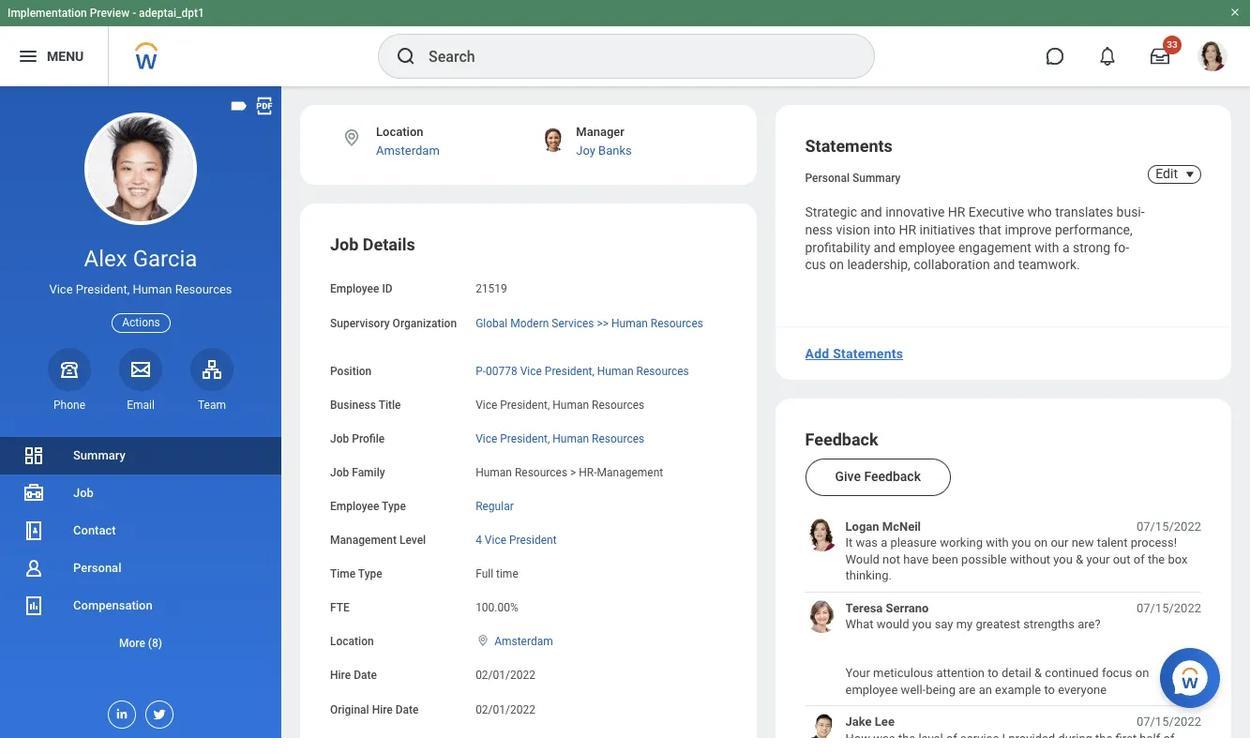 Task type: locate. For each thing, give the bounding box(es) containing it.
1 vertical spatial vice president, human resources
[[476, 399, 645, 412]]

1 horizontal spatial date
[[396, 703, 419, 717]]

global
[[476, 317, 508, 330]]

location inside "job details" "group"
[[330, 636, 374, 649]]

0 vertical spatial personal
[[806, 172, 850, 185]]

0 horizontal spatial summary
[[73, 449, 126, 463]]

mail image
[[130, 358, 152, 381]]

0 vertical spatial employee
[[899, 240, 956, 255]]

employee's photo (jake lee) image
[[806, 714, 839, 739]]

2 vertical spatial vice president, human resources
[[476, 433, 645, 446]]

0 vertical spatial &
[[1077, 553, 1084, 567]]

original
[[330, 703, 369, 717]]

inbox large image
[[1151, 47, 1170, 66]]

1 vertical spatial 02/01/2022
[[476, 703, 536, 717]]

new
[[1072, 536, 1095, 550]]

on inside what would you say my greatest strengths are? ​ your meticulous attention to detail & continued focus on employee well-being are an example to everyone
[[1136, 667, 1150, 681]]

summary link
[[0, 437, 282, 475]]

1 vertical spatial location
[[330, 636, 374, 649]]

hr up initiatives
[[949, 205, 966, 220]]

1 horizontal spatial amsterdam link
[[495, 632, 553, 649]]

amsterdam link up hire date element
[[495, 632, 553, 649]]

you down the serrano
[[913, 618, 932, 632]]

0 horizontal spatial personal
[[73, 561, 122, 575]]

improve
[[1005, 222, 1052, 237]]

vice up regular link
[[476, 433, 498, 446]]

0 vertical spatial date
[[354, 670, 377, 683]]

employee inside strategic and innovative hr executive who translates busi ness vision into hr initiatives that improve performance, profitability and employee engagement with a strong fo cus on leadership, collaboration and teamwork.
[[899, 240, 956, 255]]

resources up hr-
[[592, 433, 645, 446]]

1 vertical spatial summary
[[73, 449, 126, 463]]

more (8)
[[119, 637, 162, 650]]

0 horizontal spatial on
[[830, 257, 845, 272]]

family
[[352, 466, 385, 480]]

you
[[1012, 536, 1032, 550], [1054, 553, 1074, 567], [913, 618, 932, 632]]

human up regular link
[[476, 466, 512, 480]]

vice president, human resources for 'vice president, human resources' link
[[476, 433, 645, 446]]

employee type
[[330, 500, 406, 513]]

2 vertical spatial 07/15/2022
[[1137, 715, 1202, 729]]

0 vertical spatial and
[[861, 205, 883, 220]]

linkedin image
[[109, 702, 130, 722]]

compensation
[[73, 599, 153, 613]]

adeptai_dpt1
[[139, 7, 204, 20]]

would
[[877, 618, 910, 632]]

location for location
[[330, 636, 374, 649]]

2 vertical spatial on
[[1136, 667, 1150, 681]]

was
[[856, 536, 878, 550]]

being
[[926, 683, 956, 697]]

more (8) button
[[0, 625, 282, 663]]

feedback up give
[[806, 430, 879, 450]]

hire
[[330, 670, 351, 683], [372, 703, 393, 717]]

07/15/2022
[[1137, 520, 1202, 534], [1137, 601, 1202, 615], [1137, 715, 1202, 729]]

list
[[0, 437, 282, 663], [806, 519, 1202, 739]]

location inside location amsterdam
[[376, 125, 424, 139]]

1 vertical spatial with
[[987, 536, 1009, 550]]

job up contact
[[73, 486, 94, 500]]

you inside what would you say my greatest strengths are? ​ your meticulous attention to detail & continued focus on employee well-being are an example to everyone
[[913, 618, 932, 632]]

0 horizontal spatial date
[[354, 670, 377, 683]]

1 horizontal spatial location
[[376, 125, 424, 139]]

amsterdam link
[[376, 144, 440, 158], [495, 632, 553, 649]]

details
[[363, 235, 416, 255]]

attention
[[937, 667, 985, 681]]

vice
[[49, 283, 73, 297], [521, 365, 542, 378], [476, 399, 498, 412], [476, 433, 498, 446], [485, 534, 507, 547]]

personal for personal summary
[[806, 172, 850, 185]]

statements inside add statements button
[[833, 346, 904, 361]]

0 horizontal spatial hr
[[900, 222, 917, 237]]

Search Workday  search field
[[429, 36, 836, 77]]

1 employee from the top
[[330, 283, 380, 296]]

2 02/01/2022 from the top
[[476, 703, 536, 717]]

you down the our
[[1054, 553, 1074, 567]]

twitter image
[[146, 702, 167, 723]]

summary up job link
[[73, 449, 126, 463]]

supervisory organization
[[330, 317, 457, 330]]

0 vertical spatial you
[[1012, 536, 1032, 550]]

1 horizontal spatial personal
[[806, 172, 850, 185]]

box
[[1169, 553, 1188, 567]]

location up hire date
[[330, 636, 374, 649]]

to down continued
[[1045, 683, 1056, 697]]

menu button
[[0, 26, 108, 86]]

a down logan mcneil link
[[881, 536, 888, 550]]

global modern services >> human resources link
[[476, 313, 704, 330]]

with up the possible on the bottom
[[987, 536, 1009, 550]]

vice inside the business title "element"
[[476, 399, 498, 412]]

position
[[330, 365, 372, 378]]

0 vertical spatial management
[[597, 466, 664, 480]]

1 vertical spatial amsterdam link
[[495, 632, 553, 649]]

1 horizontal spatial summary
[[853, 172, 901, 185]]

vice up phone image
[[49, 283, 73, 297]]

human inside navigation pane region
[[133, 283, 172, 297]]

your
[[1087, 553, 1111, 567]]

0 horizontal spatial &
[[1035, 667, 1043, 681]]

strengths
[[1024, 618, 1075, 632]]

resources right >> at top
[[651, 317, 704, 330]]

employee down your
[[846, 683, 898, 697]]

vice president, human resources for the business title "element"
[[476, 399, 645, 412]]

statements up the personal summary "element"
[[806, 136, 893, 156]]

organization
[[393, 317, 457, 330]]

0 vertical spatial 02/01/2022
[[476, 670, 536, 683]]

0 vertical spatial hr
[[949, 205, 966, 220]]

job left family
[[330, 466, 349, 480]]

vice right 00778
[[521, 365, 542, 378]]

vice president, human resources link
[[476, 429, 645, 446]]

personal down contact
[[73, 561, 122, 575]]

0 horizontal spatial hire
[[330, 670, 351, 683]]

a up teamwork.
[[1063, 240, 1070, 255]]

0 vertical spatial on
[[830, 257, 845, 272]]

1 horizontal spatial &
[[1077, 553, 1084, 567]]

employee down job family
[[330, 500, 380, 513]]

0 horizontal spatial management
[[330, 534, 397, 547]]

teresa
[[846, 601, 883, 615]]

tag image
[[229, 96, 250, 116]]

resources down global modern services >> human resources
[[637, 365, 690, 378]]

job family element
[[476, 455, 664, 481]]

p-00778 vice president, human resources link
[[476, 361, 690, 378]]

business
[[330, 399, 376, 412]]

statements right add
[[833, 346, 904, 361]]

2 07/15/2022 from the top
[[1137, 601, 1202, 615]]

vice president, human resources up 'vice president, human resources' link
[[476, 399, 645, 412]]

on right focus
[[1136, 667, 1150, 681]]

2 employee from the top
[[330, 500, 380, 513]]

president
[[510, 534, 557, 547]]

management down the employee type
[[330, 534, 397, 547]]

amsterdam up hire date element
[[495, 636, 553, 649]]

into
[[874, 222, 896, 237]]

and
[[861, 205, 883, 220], [874, 240, 896, 255], [994, 257, 1016, 272]]

more (8) button
[[0, 633, 282, 655]]

location image
[[476, 635, 491, 648]]

summary
[[853, 172, 901, 185], [73, 449, 126, 463]]

search image
[[395, 45, 418, 68]]

1 horizontal spatial list
[[806, 519, 1202, 739]]

a
[[1063, 240, 1070, 255], [881, 536, 888, 550]]

to up an
[[988, 667, 999, 681]]

out
[[1114, 553, 1131, 567]]

hire up original
[[330, 670, 351, 683]]

employee inside what would you say my greatest strengths are? ​ your meticulous attention to detail & continued focus on employee well-being are an example to everyone
[[846, 683, 898, 697]]

1 02/01/2022 from the top
[[476, 670, 536, 683]]

an
[[979, 683, 993, 697]]

1 vertical spatial a
[[881, 536, 888, 550]]

feedback
[[806, 430, 879, 450], [865, 469, 922, 484]]

without
[[1011, 553, 1051, 567]]

employee for cus
[[899, 240, 956, 255]]

4 vice president
[[476, 534, 557, 547]]

1 vertical spatial feedback
[[865, 469, 922, 484]]

1 vertical spatial personal
[[73, 561, 122, 575]]

vice down p-
[[476, 399, 498, 412]]

1 horizontal spatial with
[[1035, 240, 1060, 255]]

1 vertical spatial 07/15/2022
[[1137, 601, 1202, 615]]

management right >
[[597, 466, 664, 480]]

employee's photo (logan mcneil) image
[[806, 519, 839, 552]]

employee down initiatives
[[899, 240, 956, 255]]

location right location icon
[[376, 125, 424, 139]]

performance,
[[1056, 222, 1133, 237]]

0 vertical spatial with
[[1035, 240, 1060, 255]]

employee's photo (teresa serrano) image
[[806, 600, 839, 633]]

human inside the business title "element"
[[553, 399, 589, 412]]

0 horizontal spatial you
[[913, 618, 932, 632]]

hire right original
[[372, 703, 393, 717]]

management level
[[330, 534, 426, 547]]

president,
[[76, 283, 130, 297], [545, 365, 595, 378], [500, 399, 550, 412], [500, 433, 550, 446]]

employee
[[899, 240, 956, 255], [846, 683, 898, 697]]

& right the detail
[[1035, 667, 1043, 681]]

0 vertical spatial 07/15/2022
[[1137, 520, 1202, 534]]

1 vertical spatial amsterdam
[[495, 636, 553, 649]]

full time
[[476, 568, 519, 581]]

human down alex garcia
[[133, 283, 172, 297]]

1 vertical spatial on
[[1035, 536, 1048, 550]]

fte element
[[476, 591, 519, 616]]

date right original
[[396, 703, 419, 717]]

logan mcneil link
[[846, 519, 922, 535]]

personal inside "element"
[[806, 172, 850, 185]]

type up management level
[[382, 500, 406, 513]]

manager
[[576, 125, 625, 139]]

global modern services >> human resources
[[476, 317, 704, 330]]

& inside it was a pleasure working with you on our new talent process! would not have been possible without you & your out of the box thinking.
[[1077, 553, 1084, 567]]

logan
[[846, 520, 880, 534]]

view team image
[[201, 358, 223, 381]]

0 vertical spatial employee
[[330, 283, 380, 296]]

0 horizontal spatial a
[[881, 536, 888, 550]]

02/01/2022 for hire date
[[476, 670, 536, 683]]

job left profile
[[330, 433, 349, 446]]

0 vertical spatial amsterdam
[[376, 144, 440, 158]]

employee id
[[330, 283, 393, 296]]

and down the engagement
[[994, 257, 1016, 272]]

1 horizontal spatial on
[[1035, 536, 1048, 550]]

and down into
[[874, 240, 896, 255]]

2 vertical spatial you
[[913, 618, 932, 632]]

hr down innovative
[[900, 222, 917, 237]]

vice president, human resources up job family "element"
[[476, 433, 645, 446]]

1 vertical spatial you
[[1054, 553, 1074, 567]]

date up original hire date
[[354, 670, 377, 683]]

1 07/15/2022 from the top
[[1137, 520, 1202, 534]]

1 horizontal spatial management
[[597, 466, 664, 480]]

1 horizontal spatial hire
[[372, 703, 393, 717]]

02/01/2022 down hire date element
[[476, 703, 536, 717]]

0 vertical spatial summary
[[853, 172, 901, 185]]

serrano
[[886, 601, 930, 615]]

with up teamwork.
[[1035, 240, 1060, 255]]

resources inside navigation pane region
[[175, 283, 232, 297]]

type right time
[[358, 568, 383, 581]]

job details group
[[330, 234, 727, 739]]

my
[[957, 618, 973, 632]]

1 vertical spatial statements
[[833, 346, 904, 361]]

personal inside list
[[73, 561, 122, 575]]

4 vice president link
[[476, 530, 557, 547]]

1 vertical spatial &
[[1035, 667, 1043, 681]]

location for location amsterdam
[[376, 125, 424, 139]]

1 horizontal spatial employee
[[899, 240, 956, 255]]

0 horizontal spatial location
[[330, 636, 374, 649]]

a inside it was a pleasure working with you on our new talent process! would not have been possible without you & your out of the box thinking.
[[881, 536, 888, 550]]

amsterdam link right location icon
[[376, 144, 440, 158]]

07/15/2022 for it was a pleasure working with you on our new talent process! would not have been possible without you & your out of the box thinking.
[[1137, 520, 1202, 534]]

02/01/2022 up original hire date element at left
[[476, 670, 536, 683]]

0 horizontal spatial list
[[0, 437, 282, 663]]

fte
[[330, 602, 350, 615]]

mcneil
[[883, 520, 922, 534]]

job image
[[23, 482, 45, 505]]

0 vertical spatial to
[[988, 667, 999, 681]]

human up job family "element"
[[553, 433, 589, 446]]

initiatives
[[920, 222, 976, 237]]

1 horizontal spatial amsterdam
[[495, 636, 553, 649]]

phone image
[[56, 358, 83, 381]]

team
[[198, 399, 226, 412]]

justify image
[[17, 45, 39, 68]]

on left the our
[[1035, 536, 1048, 550]]

president, down alex
[[76, 283, 130, 297]]

0 horizontal spatial employee
[[846, 683, 898, 697]]

on down profitability
[[830, 257, 845, 272]]

summary up innovative
[[853, 172, 901, 185]]

innovative
[[886, 205, 945, 220]]

management inside job family "element"
[[597, 466, 664, 480]]

menu banner
[[0, 0, 1251, 86]]

list containing summary
[[0, 437, 282, 663]]

email button
[[119, 348, 162, 413]]

0 vertical spatial type
[[382, 500, 406, 513]]

original hire date
[[330, 703, 419, 717]]

&
[[1077, 553, 1084, 567], [1035, 667, 1043, 681]]

amsterdam right location icon
[[376, 144, 440, 158]]

strong
[[1074, 240, 1111, 255]]

personal up strategic
[[806, 172, 850, 185]]

100.00%
[[476, 602, 519, 615]]

logan mcneil
[[846, 520, 922, 534]]

33
[[1168, 39, 1178, 50]]

0 vertical spatial location
[[376, 125, 424, 139]]

1 horizontal spatial a
[[1063, 240, 1070, 255]]

job left details
[[330, 235, 359, 255]]

1 horizontal spatial to
[[1045, 683, 1056, 697]]

resources inside the business title "element"
[[592, 399, 645, 412]]

resources
[[175, 283, 232, 297], [651, 317, 704, 330], [637, 365, 690, 378], [592, 399, 645, 412], [592, 433, 645, 446], [515, 466, 568, 480]]

resources left >
[[515, 466, 568, 480]]

president, down 00778
[[500, 399, 550, 412]]

resources down p-00778 vice president, human resources
[[592, 399, 645, 412]]

1 vertical spatial type
[[358, 568, 383, 581]]

2 horizontal spatial on
[[1136, 667, 1150, 681]]

of
[[1134, 553, 1146, 567]]

employee left id
[[330, 283, 380, 296]]

1 vertical spatial employee
[[330, 500, 380, 513]]

type for employee type
[[382, 500, 406, 513]]

1 vertical spatial and
[[874, 240, 896, 255]]

1 vertical spatial employee
[[846, 683, 898, 697]]

vice president, human resources down alex garcia
[[49, 283, 232, 297]]

management
[[597, 466, 664, 480], [330, 534, 397, 547]]

0 vertical spatial hire
[[330, 670, 351, 683]]

0 vertical spatial vice president, human resources
[[49, 283, 232, 297]]

time
[[330, 568, 356, 581]]

to
[[988, 667, 999, 681], [1045, 683, 1056, 697]]

0 vertical spatial a
[[1063, 240, 1070, 255]]

and up into
[[861, 205, 883, 220]]

original hire date element
[[476, 692, 536, 718]]

0 horizontal spatial with
[[987, 536, 1009, 550]]

resources down garcia at the top left of page
[[175, 283, 232, 297]]

you up without
[[1012, 536, 1032, 550]]

employee for to
[[846, 683, 898, 697]]

hr-
[[579, 466, 597, 480]]

& down new
[[1077, 553, 1084, 567]]

a inside strategic and innovative hr executive who translates busi ness vision into hr initiatives that improve performance, profitability and employee engagement with a strong fo cus on leadership, collaboration and teamwork.
[[1063, 240, 1070, 255]]

0 horizontal spatial amsterdam link
[[376, 144, 440, 158]]

location image
[[342, 128, 362, 148]]

phone alex garcia element
[[48, 398, 91, 413]]

0 horizontal spatial to
[[988, 667, 999, 681]]

feedback right give
[[865, 469, 922, 484]]

human up 'vice president, human resources' link
[[553, 399, 589, 412]]

team alex garcia element
[[191, 398, 234, 413]]



Task type: describe. For each thing, give the bounding box(es) containing it.
00778
[[486, 365, 518, 378]]

edit link
[[1156, 165, 1179, 184]]

regular
[[476, 500, 514, 513]]

job details
[[330, 235, 416, 255]]

summary image
[[23, 445, 45, 467]]

4
[[476, 534, 482, 547]]

give
[[836, 469, 861, 484]]

21519
[[476, 283, 508, 296]]

human down >> at top
[[598, 365, 634, 378]]

thinking.
[[846, 569, 892, 583]]

email alex garcia element
[[119, 398, 162, 413]]

job profile
[[330, 433, 385, 446]]

job for job profile
[[330, 433, 349, 446]]

garcia
[[133, 246, 197, 272]]

what
[[846, 618, 874, 632]]

supervisory
[[330, 317, 390, 330]]

job family
[[330, 466, 385, 480]]

actions
[[122, 316, 160, 329]]

feedback inside button
[[865, 469, 922, 484]]

1 vertical spatial hr
[[900, 222, 917, 237]]

1 horizontal spatial you
[[1012, 536, 1032, 550]]

with inside it was a pleasure working with you on our new talent process! would not have been possible without you & your out of the box thinking.
[[987, 536, 1009, 550]]

manager joy banks
[[576, 125, 632, 158]]

job for job details
[[330, 235, 359, 255]]

07/15/2022 for what would you say my greatest strengths are? ​ your meticulous attention to detail & continued focus on employee well-being are an example to everyone
[[1137, 601, 1202, 615]]

notifications large image
[[1099, 47, 1118, 66]]

title
[[379, 399, 401, 412]]

human inside job family "element"
[[476, 466, 512, 480]]

with inside strategic and innovative hr executive who translates busi ness vision into hr initiatives that improve performance, profitability and employee engagement with a strong fo cus on leadership, collaboration and teamwork.
[[1035, 240, 1060, 255]]

close environment banner image
[[1230, 7, 1242, 18]]

profile
[[352, 433, 385, 446]]

example
[[996, 683, 1042, 697]]

1 horizontal spatial hr
[[949, 205, 966, 220]]

1 vertical spatial management
[[330, 534, 397, 547]]

contact image
[[23, 520, 45, 542]]

pleasure
[[891, 536, 938, 550]]

fo
[[1114, 240, 1130, 255]]

& inside what would you say my greatest strengths are? ​ your meticulous attention to detail & continued focus on employee well-being are an example to everyone
[[1035, 667, 1043, 681]]

president, down the business title "element"
[[500, 433, 550, 446]]

on inside strategic and innovative hr executive who translates busi ness vision into hr initiatives that improve performance, profitability and employee engagement with a strong fo cus on leadership, collaboration and teamwork.
[[830, 257, 845, 272]]

p-
[[476, 365, 486, 378]]

3 07/15/2022 from the top
[[1137, 715, 1202, 729]]

hire date
[[330, 670, 377, 683]]

joy
[[576, 144, 596, 158]]

personal summary
[[806, 172, 901, 185]]

personal image
[[23, 557, 45, 580]]

vice inside navigation pane region
[[49, 283, 73, 297]]

preview
[[90, 7, 130, 20]]

amsterdam inside "job details" "group"
[[495, 636, 553, 649]]

alex
[[84, 246, 127, 272]]

been
[[932, 553, 959, 567]]

time type
[[330, 568, 383, 581]]

employee for employee type
[[330, 500, 380, 513]]

job inside job link
[[73, 486, 94, 500]]

full
[[476, 568, 494, 581]]

email
[[127, 399, 155, 412]]

teamwork.
[[1019, 257, 1081, 272]]

job link
[[0, 475, 282, 512]]

type for time type
[[358, 568, 383, 581]]

>
[[571, 466, 577, 480]]

leadership,
[[848, 257, 911, 272]]

implementation preview -   adeptai_dpt1
[[8, 7, 204, 20]]

on inside it was a pleasure working with you on our new talent process! would not have been possible without you & your out of the box thinking.
[[1035, 536, 1048, 550]]

add statements
[[806, 346, 904, 361]]

talent
[[1098, 536, 1128, 550]]

alex garcia
[[84, 246, 197, 272]]

time
[[496, 568, 519, 581]]

well-
[[901, 683, 926, 697]]

are?
[[1078, 618, 1101, 632]]

teresa serrano link
[[846, 600, 930, 617]]

strategic and innovative hr executive who translates busi ness vision into hr initiatives that improve performance, profitability and employee engagement with a strong fo cus on leadership, collaboration and teamwork.
[[806, 205, 1146, 272]]

what would you say my greatest strengths are? ​ your meticulous attention to detail & continued focus on employee well-being are an example to everyone
[[846, 618, 1150, 697]]

not
[[883, 553, 901, 567]]

02/01/2022 for original hire date
[[476, 703, 536, 717]]

0 vertical spatial feedback
[[806, 430, 879, 450]]

working
[[941, 536, 984, 550]]

president, inside the business title "element"
[[500, 399, 550, 412]]

level
[[400, 534, 426, 547]]

services
[[552, 317, 595, 330]]

engagement
[[959, 240, 1032, 255]]

business title element
[[476, 387, 645, 413]]

regular link
[[476, 496, 514, 513]]

have
[[904, 553, 929, 567]]

2 vertical spatial and
[[994, 257, 1016, 272]]

personal for personal
[[73, 561, 122, 575]]

banks
[[599, 144, 632, 158]]

caret down image
[[1180, 167, 1202, 182]]

vice president, human resources inside navigation pane region
[[49, 283, 232, 297]]

2 horizontal spatial you
[[1054, 553, 1074, 567]]

personal link
[[0, 550, 282, 587]]

joy banks link
[[576, 144, 632, 158]]

meticulous
[[874, 667, 934, 681]]

human right >> at top
[[612, 317, 648, 330]]

would
[[846, 553, 880, 567]]

compensation image
[[23, 595, 45, 617]]

employee for employee id
[[330, 283, 380, 296]]

resources inside job family "element"
[[515, 466, 568, 480]]

jake lee
[[846, 715, 895, 729]]

vision
[[837, 222, 871, 237]]

hire date element
[[476, 658, 536, 684]]

navigation pane region
[[0, 86, 282, 739]]

our
[[1051, 536, 1069, 550]]

summary inside list
[[73, 449, 126, 463]]

personal summary element
[[806, 168, 901, 185]]

-
[[132, 7, 136, 20]]

full time element
[[476, 564, 519, 581]]

president, inside navigation pane region
[[76, 283, 130, 297]]

cus
[[806, 240, 1130, 272]]

the
[[1149, 553, 1166, 567]]

edit
[[1156, 166, 1179, 181]]

1 vertical spatial to
[[1045, 683, 1056, 697]]

0 vertical spatial amsterdam link
[[376, 144, 440, 158]]

lee
[[875, 715, 895, 729]]

1 vertical spatial hire
[[372, 703, 393, 717]]

jake
[[846, 715, 872, 729]]

say
[[935, 618, 954, 632]]

profile logan mcneil image
[[1198, 41, 1228, 75]]

president, up the business title "element"
[[545, 365, 595, 378]]

>>
[[597, 317, 609, 330]]

vice right the 4
[[485, 534, 507, 547]]

location amsterdam
[[376, 125, 440, 158]]

team link
[[191, 348, 234, 413]]

continued
[[1046, 667, 1100, 681]]

summary inside "element"
[[853, 172, 901, 185]]

implementation
[[8, 7, 87, 20]]

collaboration
[[914, 257, 991, 272]]

p-00778 vice president, human resources
[[476, 365, 690, 378]]

1 vertical spatial date
[[396, 703, 419, 717]]

0 horizontal spatial amsterdam
[[376, 144, 440, 158]]

0 vertical spatial statements
[[806, 136, 893, 156]]

view printable version (pdf) image
[[254, 96, 275, 116]]

employee id element
[[476, 272, 508, 297]]

process!
[[1131, 536, 1178, 550]]

jake lee link
[[846, 714, 895, 731]]

compensation link
[[0, 587, 282, 625]]

list containing logan mcneil
[[806, 519, 1202, 739]]

everyone
[[1059, 683, 1108, 697]]

job for job family
[[330, 466, 349, 480]]



Task type: vqa. For each thing, say whether or not it's contained in the screenshot.


